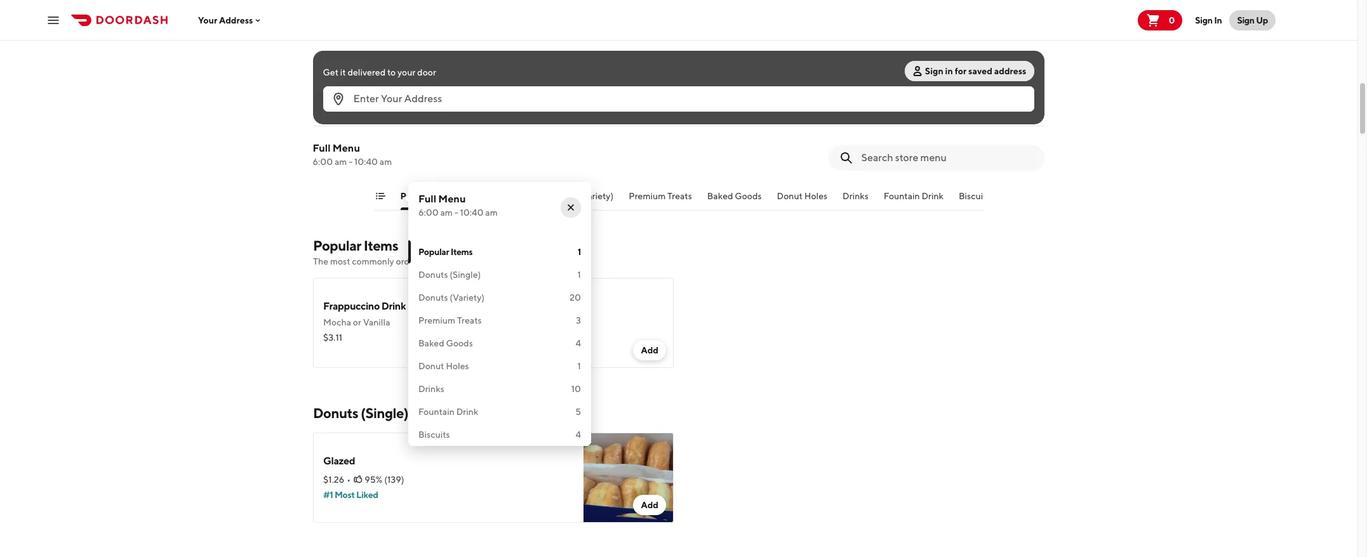 Task type: vqa. For each thing, say whether or not it's contained in the screenshot.
item
yes



Task type: locate. For each thing, give the bounding box(es) containing it.
drink
[[922, 191, 944, 201], [382, 300, 406, 313], [457, 407, 479, 417]]

1 right store
[[578, 247, 581, 257]]

ordered for 106 people recently ordered this item
[[652, 87, 684, 97]]

4 for baked goods
[[576, 339, 581, 349]]

recently right 106
[[617, 87, 650, 97]]

1 vertical spatial (139)
[[384, 475, 404, 485]]

95% left to
[[363, 67, 381, 77]]

people right 119
[[834, 87, 862, 97]]

1 recently from the left
[[369, 87, 402, 97]]

0 horizontal spatial sign
[[926, 66, 944, 76]]

sign left up
[[1238, 15, 1255, 25]]

recently for 119
[[863, 87, 897, 97]]

item
[[454, 87, 472, 97], [703, 87, 721, 97], [949, 87, 967, 97]]

4
[[576, 339, 581, 349], [576, 430, 581, 440]]

1 vertical spatial treats
[[457, 316, 482, 326]]

95%
[[363, 67, 381, 77], [365, 475, 383, 485]]

0 vertical spatial 6:00
[[313, 157, 333, 167]]

0 vertical spatial holes
[[805, 191, 828, 201]]

donut
[[778, 191, 803, 201], [419, 361, 444, 372]]

full right "show menu categories" icon at the top left of the page
[[419, 193, 436, 205]]

6:00
[[313, 157, 333, 167], [419, 208, 439, 218]]

1 horizontal spatial recently
[[617, 87, 650, 97]]

0 vertical spatial (139)
[[382, 67, 402, 77]]

2 add button from the top
[[634, 496, 666, 516]]

recently for 226
[[369, 87, 402, 97]]

frappuccino drink mocha or vanilla $3.11 add
[[323, 300, 659, 356]]

address
[[219, 15, 253, 25]]

your
[[198, 15, 217, 25]]

recently
[[369, 87, 402, 97], [617, 87, 650, 97], [863, 87, 897, 97]]

popular
[[401, 191, 432, 201], [313, 238, 361, 254], [419, 247, 449, 257]]

sign left in in the top right of the page
[[1196, 15, 1213, 25]]

0 horizontal spatial donuts (single)
[[313, 405, 409, 422]]

baked goods
[[708, 191, 762, 201], [419, 339, 473, 349]]

0 horizontal spatial drink
[[382, 300, 406, 313]]

baked inside button
[[708, 191, 734, 201]]

close menu navigation image
[[566, 203, 576, 213]]

1 vertical spatial glazed
[[323, 455, 355, 468]]

2 item from the left
[[703, 87, 721, 97]]

0 vertical spatial (variety)
[[579, 191, 614, 201]]

1
[[578, 247, 581, 257], [578, 270, 581, 280], [578, 361, 581, 372]]

-
[[349, 157, 353, 167], [455, 208, 458, 218]]

1 vertical spatial 6:00
[[419, 208, 439, 218]]

glazed up most
[[323, 455, 355, 468]]

1 vertical spatial donut holes
[[419, 361, 469, 372]]

people down it at the top of page
[[339, 87, 367, 97]]

#1
[[323, 490, 333, 501]]

treats
[[668, 191, 693, 201], [457, 316, 482, 326]]

0 horizontal spatial people
[[339, 87, 367, 97]]

am
[[335, 157, 347, 167], [380, 157, 392, 167], [441, 208, 453, 218], [486, 208, 498, 218]]

full menu 6:00 am - 10:40 am up the 'popular items the most commonly ordered items and dishes from this store'
[[419, 193, 498, 218]]

sign up link
[[1230, 10, 1276, 30]]

show menu categories image
[[375, 191, 386, 201]]

in
[[946, 66, 954, 76]]

1 vertical spatial menu
[[439, 193, 466, 205]]

1 horizontal spatial drinks
[[843, 191, 869, 201]]

donuts (variety) up close menu navigation image
[[548, 191, 614, 201]]

2 vertical spatial 1
[[578, 361, 581, 372]]

0 vertical spatial donuts (single)
[[419, 270, 481, 280]]

10:40
[[355, 157, 378, 167], [460, 208, 484, 218]]

1 horizontal spatial treats
[[668, 191, 693, 201]]

0 vertical spatial biscuits
[[960, 191, 991, 201]]

95% (139)
[[363, 67, 402, 77], [365, 475, 404, 485]]

items up the 'popular items the most commonly ordered items and dishes from this store'
[[433, 191, 455, 201]]

popular items left from
[[419, 247, 473, 257]]

1 horizontal spatial fountain
[[884, 191, 921, 201]]

items
[[430, 257, 452, 267]]

2 horizontal spatial drink
[[922, 191, 944, 201]]

donut holes left drinks button
[[778, 191, 828, 201]]

0 vertical spatial add
[[641, 346, 659, 356]]

full
[[313, 142, 331, 154], [419, 193, 436, 205]]

your
[[398, 67, 416, 78]]

sign for sign up
[[1238, 15, 1255, 25]]

0 vertical spatial 1
[[578, 247, 581, 257]]

for
[[956, 66, 967, 76]]

glazed for $1.26 •
[[321, 52, 353, 64]]

donuts (variety) down and
[[419, 293, 485, 303]]

1 horizontal spatial 10:40
[[460, 208, 484, 218]]

1 horizontal spatial people
[[587, 87, 616, 97]]

holes left drinks button
[[805, 191, 828, 201]]

donuts (variety) button
[[548, 190, 614, 210]]

0 horizontal spatial full menu 6:00 am - 10:40 am
[[313, 142, 392, 167]]

4 down 5
[[576, 430, 581, 440]]

0 vertical spatial glazed
[[321, 52, 353, 64]]

premium treats
[[629, 191, 693, 201], [419, 316, 482, 326]]

1 vertical spatial biscuits
[[419, 430, 450, 440]]

donuts inside button
[[548, 191, 578, 201]]

1 horizontal spatial (single)
[[450, 270, 481, 280]]

$1.26 •
[[321, 67, 348, 77], [323, 475, 351, 485]]

0 vertical spatial drinks
[[843, 191, 869, 201]]

•
[[344, 67, 348, 77], [347, 475, 351, 485]]

menu down 226
[[333, 142, 361, 154]]

4 down 3
[[576, 339, 581, 349]]

0 vertical spatial 95%
[[363, 67, 381, 77]]

3 1 from the top
[[578, 361, 581, 372]]

2 horizontal spatial item
[[949, 87, 967, 97]]

items
[[433, 191, 455, 201], [364, 238, 398, 254], [451, 247, 473, 257]]

0 horizontal spatial donut holes
[[419, 361, 469, 372]]

106 people recently ordered this item
[[570, 87, 721, 97]]

0 horizontal spatial item
[[454, 87, 472, 97]]

ordered for 119 people recently ordered this item
[[898, 87, 931, 97]]

menu
[[333, 142, 361, 154], [439, 193, 466, 205]]

0 vertical spatial add button
[[634, 341, 666, 361]]

1 horizontal spatial item
[[703, 87, 721, 97]]

it
[[341, 67, 346, 78]]

popular items right "show menu categories" icon at the top left of the page
[[401, 191, 455, 201]]

glazed up it at the top of page
[[321, 52, 353, 64]]

holes
[[805, 191, 828, 201], [446, 361, 469, 372]]

door
[[418, 67, 437, 78]]

• right get
[[344, 67, 348, 77]]

0 vertical spatial 10:40
[[355, 157, 378, 167]]

donut inside 'donut holes' button
[[778, 191, 803, 201]]

20
[[570, 293, 581, 303]]

0 vertical spatial -
[[349, 157, 353, 167]]

1 horizontal spatial holes
[[805, 191, 828, 201]]

1 vertical spatial -
[[455, 208, 458, 218]]

drinks
[[843, 191, 869, 201], [419, 384, 444, 395]]

item for 119 people recently ordered this item
[[949, 87, 967, 97]]

1 horizontal spatial donut
[[778, 191, 803, 201]]

1 vertical spatial donuts (single)
[[313, 405, 409, 422]]

people
[[339, 87, 367, 97], [587, 87, 616, 97], [834, 87, 862, 97]]

1 people from the left
[[339, 87, 367, 97]]

sign for sign in for saved address
[[926, 66, 944, 76]]

(139)
[[382, 67, 402, 77], [384, 475, 404, 485]]

items inside the 'popular items the most commonly ordered items and dishes from this store'
[[364, 238, 398, 254]]

items left from
[[451, 247, 473, 257]]

1 horizontal spatial goods
[[736, 191, 762, 201]]

sign left in
[[926, 66, 944, 76]]

1 vertical spatial fountain
[[419, 407, 455, 417]]

1 horizontal spatial full menu 6:00 am - 10:40 am
[[419, 193, 498, 218]]

0 horizontal spatial treats
[[457, 316, 482, 326]]

0 vertical spatial baked
[[708, 191, 734, 201]]

10:40 up "show menu categories" icon at the top left of the page
[[355, 157, 378, 167]]

10
[[572, 384, 581, 395]]

this inside the 'popular items the most commonly ordered items and dishes from this store'
[[519, 257, 534, 267]]

1 1 from the top
[[578, 247, 581, 257]]

ordered
[[403, 87, 436, 97], [652, 87, 684, 97], [898, 87, 931, 97], [396, 257, 428, 267]]

• up '#1 most liked'
[[347, 475, 351, 485]]

popular up most
[[313, 238, 361, 254]]

add
[[641, 346, 659, 356], [641, 501, 659, 511]]

address
[[995, 66, 1027, 76]]

1 for donut holes
[[578, 361, 581, 372]]

3 item from the left
[[949, 87, 967, 97]]

recently inside 119 people recently ordered this item button
[[863, 87, 897, 97]]

226 people recently ordered this item
[[321, 87, 472, 97]]

1 vertical spatial premium treats
[[419, 316, 482, 326]]

biscuits
[[960, 191, 991, 201], [419, 430, 450, 440]]

1 vertical spatial 10:40
[[460, 208, 484, 218]]

1 vertical spatial fountain drink
[[419, 407, 479, 417]]

open menu image
[[46, 12, 61, 28]]

95% (139) up 226 people recently ordered this item
[[363, 67, 402, 77]]

donut holes down frappuccino drink mocha or vanilla $3.11 add
[[419, 361, 469, 372]]

popular items
[[401, 191, 455, 201], [419, 247, 473, 257]]

donuts (variety)
[[548, 191, 614, 201], [419, 293, 485, 303]]

0 vertical spatial 4
[[576, 339, 581, 349]]

0 horizontal spatial (single)
[[361, 405, 409, 422]]

sign up
[[1238, 15, 1269, 25]]

3
[[576, 316, 581, 326]]

$1.26 up 226
[[321, 67, 343, 77]]

drinks button
[[843, 190, 869, 210]]

1 horizontal spatial donuts (variety)
[[548, 191, 614, 201]]

0 button
[[1139, 10, 1183, 30]]

vanilla
[[363, 318, 390, 328]]

fountain
[[884, 191, 921, 201], [419, 407, 455, 417]]

holes down frappuccino drink mocha or vanilla $3.11 add
[[446, 361, 469, 372]]

2 vertical spatial drink
[[457, 407, 479, 417]]

3 recently from the left
[[863, 87, 897, 97]]

0 horizontal spatial baked
[[419, 339, 445, 349]]

0 vertical spatial donuts (variety)
[[548, 191, 614, 201]]

1 horizontal spatial premium
[[629, 191, 666, 201]]

2 horizontal spatial people
[[834, 87, 862, 97]]

this
[[437, 87, 452, 97], [686, 87, 701, 97], [932, 87, 947, 97], [519, 257, 534, 267]]

2 1 from the top
[[578, 270, 581, 280]]

add button
[[634, 341, 666, 361], [634, 496, 666, 516]]

$1.26 • up most
[[323, 475, 351, 485]]

saved
[[969, 66, 993, 76]]

1 vertical spatial drink
[[382, 300, 406, 313]]

$3.11
[[323, 333, 343, 343]]

95% (139) up liked
[[365, 475, 404, 485]]

get
[[323, 67, 339, 78]]

$1.26 up #1
[[323, 475, 345, 485]]

0 horizontal spatial holes
[[446, 361, 469, 372]]

0 horizontal spatial biscuits
[[419, 430, 450, 440]]

popular left and
[[419, 247, 449, 257]]

0 horizontal spatial baked goods
[[419, 339, 473, 349]]

1 vertical spatial 95%
[[365, 475, 383, 485]]

goods
[[736, 191, 762, 201], [446, 339, 473, 349]]

1 item from the left
[[454, 87, 472, 97]]

(variety)
[[579, 191, 614, 201], [450, 293, 485, 303]]

1 up '20'
[[578, 270, 581, 280]]

recently right 119
[[863, 87, 897, 97]]

0 horizontal spatial (variety)
[[450, 293, 485, 303]]

1 up '10'
[[578, 361, 581, 372]]

frappuccino
[[323, 300, 380, 313]]

premium
[[629, 191, 666, 201], [419, 316, 455, 326]]

2 horizontal spatial recently
[[863, 87, 897, 97]]

1 vertical spatial add
[[641, 501, 659, 511]]

or
[[353, 318, 361, 328]]

sign for sign in
[[1196, 15, 1213, 25]]

1 horizontal spatial baked goods
[[708, 191, 762, 201]]

up
[[1257, 15, 1269, 25]]

liked
[[356, 490, 378, 501]]

treats down and
[[457, 316, 482, 326]]

baked
[[708, 191, 734, 201], [419, 339, 445, 349]]

baked goods button
[[708, 190, 762, 210]]

1 horizontal spatial -
[[455, 208, 458, 218]]

106
[[570, 87, 586, 97]]

donut holes
[[778, 191, 828, 201], [419, 361, 469, 372]]

1 vertical spatial drinks
[[419, 384, 444, 395]]

3 people from the left
[[834, 87, 862, 97]]

0 vertical spatial goods
[[736, 191, 762, 201]]

the
[[313, 257, 328, 267]]

fountain drink
[[884, 191, 944, 201], [419, 407, 479, 417]]

0 vertical spatial popular items
[[401, 191, 455, 201]]

mocha
[[323, 318, 351, 328]]

glazed
[[321, 52, 353, 64], [323, 455, 355, 468]]

1 4 from the top
[[576, 339, 581, 349]]

menu up the 'popular items the most commonly ordered items and dishes from this store'
[[439, 193, 466, 205]]

$1.26 • up 226
[[321, 67, 348, 77]]

0 horizontal spatial menu
[[333, 142, 361, 154]]

recently for 106
[[617, 87, 650, 97]]

10:40 up and
[[460, 208, 484, 218]]

people right 106
[[587, 87, 616, 97]]

fountain inside button
[[884, 191, 921, 201]]

treats left baked goods button
[[668, 191, 693, 201]]

2 4 from the top
[[576, 430, 581, 440]]

95% up liked
[[365, 475, 383, 485]]

recently inside "106 people recently ordered this item" button
[[617, 87, 650, 97]]

2 people from the left
[[587, 87, 616, 97]]

1 add from the top
[[641, 346, 659, 356]]

fountain drink button
[[884, 190, 944, 210]]

full menu 6:00 am - 10:40 am up "show menu categories" icon at the top left of the page
[[313, 142, 392, 167]]

donut holes button
[[778, 190, 828, 210]]

1 vertical spatial premium
[[419, 316, 455, 326]]

2 recently from the left
[[617, 87, 650, 97]]

items up commonly
[[364, 238, 398, 254]]

commonly
[[352, 257, 394, 267]]

0 vertical spatial donut holes
[[778, 191, 828, 201]]

1 horizontal spatial sign
[[1196, 15, 1213, 25]]

delivered
[[348, 67, 386, 78]]

popular inside the 'popular items the most commonly ordered items and dishes from this store'
[[313, 238, 361, 254]]

0 horizontal spatial premium
[[419, 316, 455, 326]]

your address button
[[198, 15, 263, 25]]

0 horizontal spatial recently
[[369, 87, 402, 97]]

recently down get it delivered to your door
[[369, 87, 402, 97]]

full down 226
[[313, 142, 331, 154]]

(single)
[[450, 270, 481, 280], [361, 405, 409, 422]]

donuts (single)
[[419, 270, 481, 280], [313, 405, 409, 422]]



Task type: describe. For each thing, give the bounding box(es) containing it.
0 horizontal spatial drinks
[[419, 384, 444, 395]]

0 horizontal spatial -
[[349, 157, 353, 167]]

your address
[[198, 15, 253, 25]]

sign in for saved address
[[926, 66, 1027, 76]]

1 vertical spatial full
[[419, 193, 436, 205]]

0
[[1169, 15, 1175, 25]]

this for 119 people recently ordered this item
[[932, 87, 947, 97]]

biscuits button
[[960, 190, 991, 210]]

dishes
[[471, 257, 496, 267]]

from
[[498, 257, 517, 267]]

5
[[576, 407, 581, 417]]

1 horizontal spatial drink
[[457, 407, 479, 417]]

drink inside frappuccino drink mocha or vanilla $3.11 add
[[382, 300, 406, 313]]

1 vertical spatial $1.26
[[323, 475, 345, 485]]

popular right "show menu categories" icon at the top left of the page
[[401, 191, 432, 201]]

106 people recently ordered this item button
[[563, 0, 798, 106]]

sign in
[[1196, 15, 1223, 25]]

sign in link
[[1188, 7, 1230, 33]]

0 horizontal spatial fountain drink
[[419, 407, 479, 417]]

1 horizontal spatial 6:00
[[419, 208, 439, 218]]

119 people recently ordered this item button
[[812, 0, 1047, 106]]

(variety) inside button
[[579, 191, 614, 201]]

drink inside fountain drink button
[[922, 191, 944, 201]]

1 for popular items
[[578, 247, 581, 257]]

most
[[330, 257, 350, 267]]

glazed image
[[584, 433, 674, 523]]

0 vertical spatial premium treats
[[629, 191, 693, 201]]

treats inside button
[[668, 191, 693, 201]]

premium treats button
[[629, 190, 693, 210]]

226
[[321, 87, 337, 97]]

ordered for 226 people recently ordered this item
[[403, 87, 436, 97]]

ordered inside the 'popular items the most commonly ordered items and dishes from this store'
[[396, 257, 428, 267]]

1 vertical spatial $1.26 •
[[323, 475, 351, 485]]

2 add from the top
[[641, 501, 659, 511]]

Item Search search field
[[862, 151, 1035, 165]]

this for 106 people recently ordered this item
[[686, 87, 701, 97]]

people for 119
[[834, 87, 862, 97]]

1 vertical spatial baked
[[419, 339, 445, 349]]

0 horizontal spatial 6:00
[[313, 157, 333, 167]]

people for 106
[[587, 87, 616, 97]]

add inside frappuccino drink mocha or vanilla $3.11 add
[[641, 346, 659, 356]]

0 vertical spatial fountain drink
[[884, 191, 944, 201]]

1 vertical spatial 95% (139)
[[365, 475, 404, 485]]

Enter Your Address text field
[[354, 92, 1027, 106]]

0 vertical spatial menu
[[333, 142, 361, 154]]

to
[[388, 67, 396, 78]]

0 horizontal spatial donuts (variety)
[[419, 293, 485, 303]]

119 people recently ordered this item
[[820, 87, 967, 97]]

0 vertical spatial 95% (139)
[[363, 67, 402, 77]]

0 vertical spatial $1.26 •
[[321, 67, 348, 77]]

0 horizontal spatial donut
[[419, 361, 444, 372]]

1 horizontal spatial donuts (single)
[[419, 270, 481, 280]]

1 vertical spatial baked goods
[[419, 339, 473, 349]]

1 horizontal spatial biscuits
[[960, 191, 991, 201]]

sign in for saved address link
[[905, 61, 1035, 81]]

and
[[454, 257, 469, 267]]

4 for biscuits
[[576, 430, 581, 440]]

people for 226
[[339, 87, 367, 97]]

item for 226 people recently ordered this item
[[454, 87, 472, 97]]

item for 106 people recently ordered this item
[[703, 87, 721, 97]]

#1 most liked
[[323, 490, 378, 501]]

0 vertical spatial full
[[313, 142, 331, 154]]

1 for donuts (single)
[[578, 270, 581, 280]]

popular items the most commonly ordered items and dishes from this store
[[313, 238, 556, 267]]

premium inside button
[[629, 191, 666, 201]]

1 vertical spatial (variety)
[[450, 293, 485, 303]]

store
[[535, 257, 556, 267]]

0 vertical spatial full menu 6:00 am - 10:40 am
[[313, 142, 392, 167]]

0 horizontal spatial premium treats
[[419, 316, 482, 326]]

0 horizontal spatial fountain
[[419, 407, 455, 417]]

holes inside button
[[805, 191, 828, 201]]

get it delivered to your door
[[323, 67, 437, 78]]

1 horizontal spatial donut holes
[[778, 191, 828, 201]]

most
[[335, 490, 355, 501]]

glazed for $1.26
[[323, 455, 355, 468]]

0 horizontal spatial 10:40
[[355, 157, 378, 167]]

1 vertical spatial (single)
[[361, 405, 409, 422]]

1 vertical spatial •
[[347, 475, 351, 485]]

0 vertical spatial •
[[344, 67, 348, 77]]

1 vertical spatial holes
[[446, 361, 469, 372]]

119
[[820, 87, 832, 97]]

0 vertical spatial baked goods
[[708, 191, 762, 201]]

goods inside button
[[736, 191, 762, 201]]

1 vertical spatial popular items
[[419, 247, 473, 257]]

0 vertical spatial $1.26
[[321, 67, 343, 77]]

this for 226 people recently ordered this item
[[437, 87, 452, 97]]

1 add button from the top
[[634, 341, 666, 361]]

in
[[1215, 15, 1223, 25]]

1 vertical spatial goods
[[446, 339, 473, 349]]



